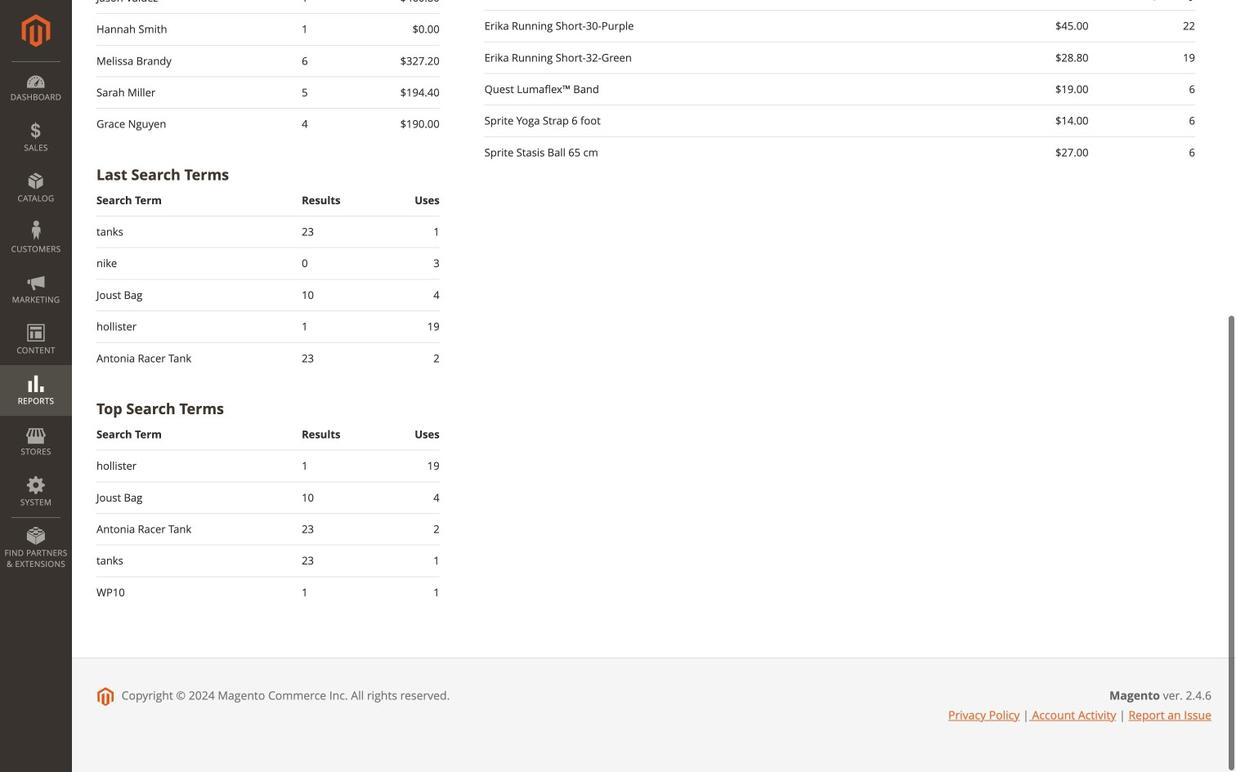 Task type: locate. For each thing, give the bounding box(es) containing it.
menu bar
[[0, 61, 72, 578]]



Task type: vqa. For each thing, say whether or not it's contained in the screenshot.
menu
no



Task type: describe. For each thing, give the bounding box(es) containing it.
magento admin panel image
[[22, 14, 50, 47]]



